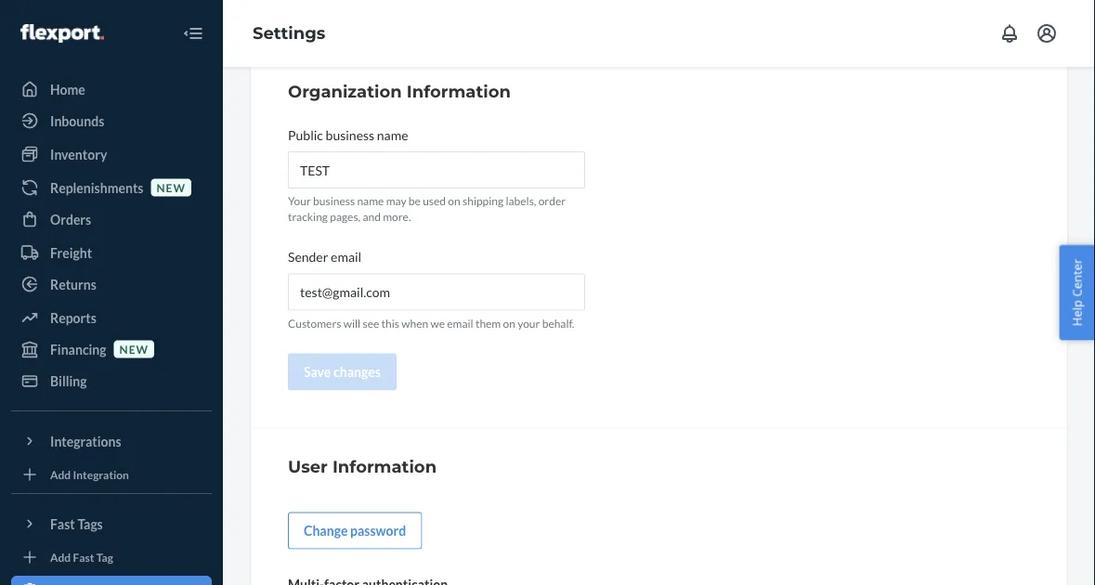 Task type: describe. For each thing, give the bounding box(es) containing it.
add integration
[[50, 468, 129, 481]]

pages,
[[330, 210, 360, 223]]

organization information
[[288, 81, 511, 101]]

replenishments
[[50, 180, 143, 196]]

user
[[288, 456, 328, 477]]

inventory
[[50, 146, 107, 162]]

open account menu image
[[1036, 22, 1058, 45]]

reports
[[50, 310, 96, 326]]

be
[[409, 194, 421, 208]]

tags
[[77, 516, 103, 532]]

add fast tag
[[50, 550, 113, 564]]

home
[[50, 81, 85, 97]]

help center button
[[1059, 245, 1095, 340]]

may
[[386, 194, 406, 208]]

1 horizontal spatial on
[[503, 316, 515, 330]]

settings link
[[253, 23, 325, 43]]

changes
[[333, 364, 381, 380]]

your
[[288, 194, 311, 208]]

change password
[[304, 523, 406, 539]]

password
[[350, 523, 406, 539]]

behalf.
[[542, 316, 574, 330]]

user information
[[288, 456, 437, 477]]

add integration link
[[11, 463, 212, 486]]

freight link
[[11, 238, 212, 267]]

name for public business name
[[377, 127, 408, 143]]

0 horizontal spatial email
[[331, 249, 361, 264]]

customers will see this when we email them on your behalf.
[[288, 316, 574, 330]]

change
[[304, 523, 348, 539]]

flexport logo image
[[20, 24, 104, 43]]

orders link
[[11, 204, 212, 234]]

close navigation image
[[182, 22, 204, 45]]

integration
[[73, 468, 129, 481]]

tracking
[[288, 210, 328, 223]]

Email address text field
[[288, 273, 585, 310]]

fast inside dropdown button
[[50, 516, 75, 532]]

change password button
[[288, 512, 422, 549]]

them
[[475, 316, 501, 330]]

reports link
[[11, 303, 212, 333]]

save
[[304, 364, 331, 380]]

labels,
[[506, 194, 536, 208]]

add for add fast tag
[[50, 550, 71, 564]]

integrations button
[[11, 426, 212, 456]]

public
[[288, 127, 323, 143]]

open notifications image
[[998, 22, 1021, 45]]

fast tags
[[50, 516, 103, 532]]

freight
[[50, 245, 92, 261]]

inbounds link
[[11, 106, 212, 136]]

returns link
[[11, 269, 212, 299]]



Task type: vqa. For each thing, say whether or not it's contained in the screenshot.
Fast
yes



Task type: locate. For each thing, give the bounding box(es) containing it.
see
[[363, 316, 379, 330]]

1 vertical spatial add
[[50, 550, 71, 564]]

add
[[50, 468, 71, 481], [50, 550, 71, 564]]

more.
[[383, 210, 411, 223]]

1 add from the top
[[50, 468, 71, 481]]

1 vertical spatial new
[[119, 342, 149, 356]]

settings
[[253, 23, 325, 43]]

1 horizontal spatial email
[[447, 316, 473, 330]]

fast left tag
[[73, 550, 94, 564]]

business inside your business name may be used on shipping labels, order tracking pages, and more.
[[313, 194, 355, 208]]

on left "your"
[[503, 316, 515, 330]]

0 vertical spatial information
[[407, 81, 511, 101]]

2 add from the top
[[50, 550, 71, 564]]

your business name may be used on shipping labels, order tracking pages, and more.
[[288, 194, 566, 223]]

business
[[326, 127, 374, 143], [313, 194, 355, 208]]

name
[[377, 127, 408, 143], [357, 194, 384, 208]]

new for financing
[[119, 342, 149, 356]]

1 horizontal spatial new
[[156, 181, 186, 194]]

0 vertical spatial on
[[448, 194, 460, 208]]

save changes
[[304, 364, 381, 380]]

new for replenishments
[[156, 181, 186, 194]]

tag
[[96, 550, 113, 564]]

we
[[430, 316, 445, 330]]

order
[[538, 194, 566, 208]]

customers
[[288, 316, 341, 330]]

information up password
[[332, 456, 437, 477]]

inventory link
[[11, 139, 212, 169]]

1 vertical spatial on
[[503, 316, 515, 330]]

0 vertical spatial new
[[156, 181, 186, 194]]

used
[[423, 194, 446, 208]]

0 horizontal spatial new
[[119, 342, 149, 356]]

information for organization information
[[407, 81, 511, 101]]

inbounds
[[50, 113, 104, 129]]

sender email
[[288, 249, 361, 264]]

information
[[407, 81, 511, 101], [332, 456, 437, 477]]

organization
[[288, 81, 402, 101]]

new
[[156, 181, 186, 194], [119, 342, 149, 356]]

1 vertical spatial name
[[357, 194, 384, 208]]

add for add integration
[[50, 468, 71, 481]]

add down "fast tags"
[[50, 550, 71, 564]]

on right used
[[448, 194, 460, 208]]

when
[[402, 316, 428, 330]]

name up and
[[357, 194, 384, 208]]

fast tags button
[[11, 509, 212, 539]]

business up pages,
[[313, 194, 355, 208]]

information up business name text field
[[407, 81, 511, 101]]

0 horizontal spatial on
[[448, 194, 460, 208]]

1 vertical spatial email
[[447, 316, 473, 330]]

billing
[[50, 373, 87, 389]]

home link
[[11, 74, 212, 104]]

fast
[[50, 516, 75, 532], [73, 550, 94, 564]]

public business name
[[288, 127, 408, 143]]

email
[[331, 249, 361, 264], [447, 316, 473, 330]]

name for your business name may be used on shipping labels, order tracking pages, and more.
[[357, 194, 384, 208]]

Business name text field
[[288, 151, 585, 189]]

business down organization
[[326, 127, 374, 143]]

billing link
[[11, 366, 212, 396]]

0 vertical spatial business
[[326, 127, 374, 143]]

business for public
[[326, 127, 374, 143]]

0 vertical spatial email
[[331, 249, 361, 264]]

help center
[[1069, 259, 1085, 326]]

returns
[[50, 276, 96, 292]]

information for user information
[[332, 456, 437, 477]]

add fast tag link
[[11, 546, 212, 568]]

will
[[343, 316, 361, 330]]

name inside your business name may be used on shipping labels, order tracking pages, and more.
[[357, 194, 384, 208]]

center
[[1069, 259, 1085, 297]]

save changes button
[[288, 353, 396, 390]]

1 vertical spatial fast
[[73, 550, 94, 564]]

orders
[[50, 211, 91, 227]]

on inside your business name may be used on shipping labels, order tracking pages, and more.
[[448, 194, 460, 208]]

add left integration
[[50, 468, 71, 481]]

new down reports "link"
[[119, 342, 149, 356]]

0 vertical spatial fast
[[50, 516, 75, 532]]

0 vertical spatial add
[[50, 468, 71, 481]]

your
[[518, 316, 540, 330]]

0 vertical spatial name
[[377, 127, 408, 143]]

shipping
[[463, 194, 503, 208]]

help
[[1069, 300, 1085, 326]]

business for your
[[313, 194, 355, 208]]

1 vertical spatial information
[[332, 456, 437, 477]]

email right sender
[[331, 249, 361, 264]]

name down 'organization information' on the top left of page
[[377, 127, 408, 143]]

and
[[363, 210, 381, 223]]

financing
[[50, 341, 106, 357]]

integrations
[[50, 433, 121, 449]]

sender
[[288, 249, 328, 264]]

on
[[448, 194, 460, 208], [503, 316, 515, 330]]

fast left tags at the left bottom of page
[[50, 516, 75, 532]]

email right we
[[447, 316, 473, 330]]

1 vertical spatial business
[[313, 194, 355, 208]]

new up orders link
[[156, 181, 186, 194]]

this
[[381, 316, 399, 330]]



